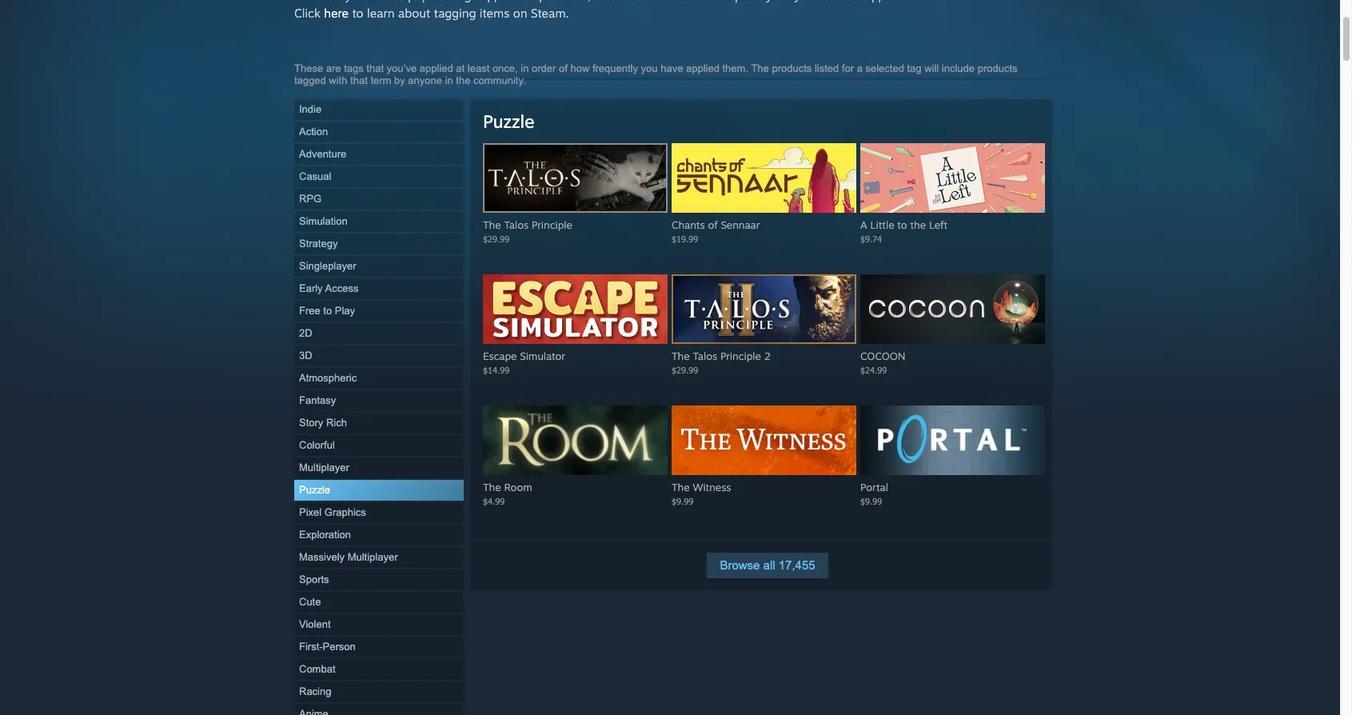 Task type: vqa. For each thing, say whether or not it's contained in the screenshot.
Xbox Controllers link
no



Task type: locate. For each thing, give the bounding box(es) containing it.
1 vertical spatial talos
[[693, 350, 718, 362]]

anyone
[[408, 74, 442, 86]]

1 $9.99 from the left
[[672, 496, 694, 506]]

0 vertical spatial principle
[[532, 218, 573, 231]]

puzzle down community.
[[483, 110, 535, 132]]

$4.99
[[483, 496, 505, 506]]

2 $9.99 from the left
[[861, 496, 883, 506]]

2 products from the left
[[978, 62, 1018, 74]]

1 horizontal spatial the
[[911, 218, 926, 231]]

with
[[329, 74, 348, 86]]

1 vertical spatial of
[[708, 218, 718, 231]]

of right chants
[[708, 218, 718, 231]]

multiplayer down the colorful
[[299, 462, 349, 474]]

1 horizontal spatial talos
[[693, 350, 718, 362]]

1 vertical spatial principle
[[721, 350, 762, 362]]

2 vertical spatial to
[[323, 305, 332, 317]]

once,
[[493, 62, 518, 74]]

0 horizontal spatial talos
[[504, 218, 529, 231]]

atmospheric
[[299, 372, 357, 384]]

1 applied from the left
[[420, 62, 453, 74]]

browse all 17,455 link
[[708, 553, 829, 578]]

products right include
[[978, 62, 1018, 74]]

1 vertical spatial puzzle
[[299, 484, 330, 496]]

0 horizontal spatial $9.99
[[672, 496, 694, 506]]

1 horizontal spatial applied
[[686, 62, 720, 74]]

to right little
[[898, 218, 908, 231]]

0 horizontal spatial the
[[456, 74, 471, 86]]

$29.99
[[483, 234, 510, 244], [672, 365, 699, 375]]

0 vertical spatial of
[[559, 62, 568, 74]]

1 horizontal spatial to
[[352, 6, 364, 21]]

sports
[[299, 574, 329, 586]]

$29.99 inside the talos principle 2 $29.99
[[672, 365, 699, 375]]

to for the
[[898, 218, 908, 231]]

0 vertical spatial talos
[[504, 218, 529, 231]]

the for the talos principle 2
[[672, 350, 690, 362]]

puzzle
[[483, 110, 535, 132], [299, 484, 330, 496]]

a little to the left $9.74
[[861, 218, 948, 244]]

principle inside the talos principle $29.99
[[532, 218, 573, 231]]

1 horizontal spatial puzzle
[[483, 110, 535, 132]]

order
[[532, 62, 556, 74]]

browse
[[720, 558, 760, 572]]

steam.
[[531, 6, 569, 21]]

1 vertical spatial to
[[898, 218, 908, 231]]

the room $4.99
[[483, 481, 533, 506]]

the inside these are tags that you've applied at least once, in order of how frequently you have applied them. the products listed for a selected tag will include products tagged with that term by anyone in the community.
[[456, 74, 471, 86]]

puzzle link
[[483, 110, 535, 132]]

the inside the room $4.99
[[483, 481, 501, 494]]

chants of sennaar $19.99
[[672, 218, 760, 244]]

the
[[752, 62, 769, 74], [483, 218, 501, 231], [672, 350, 690, 362], [483, 481, 501, 494], [672, 481, 690, 494]]

in left at
[[445, 74, 453, 86]]

3d
[[299, 350, 313, 362]]

the for the room
[[483, 481, 501, 494]]

cocoon
[[861, 350, 906, 362]]

you've
[[387, 62, 417, 74]]

items
[[480, 6, 510, 21]]

the inside a little to the left $9.74
[[911, 218, 926, 231]]

0 horizontal spatial products
[[772, 62, 812, 74]]

principle inside the talos principle 2 $29.99
[[721, 350, 762, 362]]

the left community.
[[456, 74, 471, 86]]

0 horizontal spatial of
[[559, 62, 568, 74]]

access
[[325, 282, 359, 294]]

1 horizontal spatial principle
[[721, 350, 762, 362]]

in left order
[[521, 62, 529, 74]]

to
[[352, 6, 364, 21], [898, 218, 908, 231], [323, 305, 332, 317]]

for
[[842, 62, 854, 74]]

community.
[[474, 74, 526, 86]]

1 horizontal spatial of
[[708, 218, 718, 231]]

click here to learn about tagging items on steam.
[[294, 6, 569, 21]]

0 horizontal spatial $29.99
[[483, 234, 510, 244]]

colorful
[[299, 439, 335, 451]]

these
[[294, 62, 323, 74]]

listed
[[815, 62, 839, 74]]

chants
[[672, 218, 705, 231]]

$14.99
[[483, 365, 510, 375]]

story rich
[[299, 417, 347, 429]]

0 vertical spatial $29.99
[[483, 234, 510, 244]]

1 horizontal spatial in
[[521, 62, 529, 74]]

the left left
[[911, 218, 926, 231]]

talos inside the talos principle 2 $29.99
[[693, 350, 718, 362]]

the inside the witness $9.99
[[672, 481, 690, 494]]

the inside the talos principle $29.99
[[483, 218, 501, 231]]

that
[[367, 62, 384, 74], [350, 74, 368, 86]]

talos
[[504, 218, 529, 231], [693, 350, 718, 362]]

to left play
[[323, 305, 332, 317]]

include
[[942, 62, 975, 74]]

simulator
[[520, 350, 566, 362]]

the
[[456, 74, 471, 86], [911, 218, 926, 231]]

puzzle up pixel on the bottom left
[[299, 484, 330, 496]]

0 vertical spatial puzzle
[[483, 110, 535, 132]]

products
[[772, 62, 812, 74], [978, 62, 1018, 74]]

multiplayer right massively
[[348, 551, 398, 563]]

0 vertical spatial to
[[352, 6, 364, 21]]

the inside the talos principle 2 $29.99
[[672, 350, 690, 362]]

1 horizontal spatial products
[[978, 62, 1018, 74]]

of left how
[[559, 62, 568, 74]]

0 horizontal spatial to
[[323, 305, 332, 317]]

early
[[299, 282, 323, 294]]

1 horizontal spatial $29.99
[[672, 365, 699, 375]]

applied
[[420, 62, 453, 74], [686, 62, 720, 74]]

indie
[[299, 103, 322, 115]]

selected
[[866, 62, 905, 74]]

multiplayer
[[299, 462, 349, 474], [348, 551, 398, 563]]

the for the witness
[[672, 481, 690, 494]]

0 vertical spatial the
[[456, 74, 471, 86]]

frequently
[[593, 62, 638, 74]]

strategy
[[299, 238, 338, 250]]

$9.99 down portal
[[861, 496, 883, 506]]

principle for the talos principle 2
[[721, 350, 762, 362]]

cute
[[299, 596, 321, 608]]

in
[[521, 62, 529, 74], [445, 74, 453, 86]]

principle
[[532, 218, 573, 231], [721, 350, 762, 362]]

talos for the talos principle
[[504, 218, 529, 231]]

that right tags
[[367, 62, 384, 74]]

2 horizontal spatial to
[[898, 218, 908, 231]]

2 applied from the left
[[686, 62, 720, 74]]

room
[[504, 481, 533, 494]]

1 horizontal spatial $9.99
[[861, 496, 883, 506]]

$9.99 down the witness
[[672, 496, 694, 506]]

products left the listed
[[772, 62, 812, 74]]

how
[[571, 62, 590, 74]]

massively
[[299, 551, 345, 563]]

story
[[299, 417, 323, 429]]

the for the talos principle
[[483, 218, 501, 231]]

to inside a little to the left $9.74
[[898, 218, 908, 231]]

1 vertical spatial the
[[911, 218, 926, 231]]

$19.99
[[672, 234, 699, 244]]

0 horizontal spatial applied
[[420, 62, 453, 74]]

witness
[[693, 481, 732, 494]]

0 horizontal spatial principle
[[532, 218, 573, 231]]

violent
[[299, 618, 331, 630]]

applied left at
[[420, 62, 453, 74]]

to right here
[[352, 6, 364, 21]]

have
[[661, 62, 684, 74]]

about
[[398, 6, 431, 21]]

are
[[326, 62, 341, 74]]

1 vertical spatial $29.99
[[672, 365, 699, 375]]

racing
[[299, 686, 332, 698]]

portal $9.99
[[861, 481, 889, 506]]

talos inside the talos principle $29.99
[[504, 218, 529, 231]]

applied right have
[[686, 62, 720, 74]]



Task type: describe. For each thing, give the bounding box(es) containing it.
you
[[641, 62, 658, 74]]

17,455
[[779, 558, 816, 572]]

0 vertical spatial multiplayer
[[299, 462, 349, 474]]

little
[[871, 218, 895, 231]]

pixel graphics
[[299, 506, 366, 518]]

simulation
[[299, 215, 348, 227]]

first-person
[[299, 641, 356, 653]]

rich
[[326, 417, 347, 429]]

click
[[294, 6, 321, 21]]

1 products from the left
[[772, 62, 812, 74]]

to for learn
[[352, 6, 364, 21]]

$9.99 inside the witness $9.99
[[672, 496, 694, 506]]

the talos principle $29.99
[[483, 218, 573, 244]]

a
[[857, 62, 863, 74]]

escape simulator $14.99
[[483, 350, 566, 375]]

exploration
[[299, 529, 351, 541]]

principle for the talos principle
[[532, 218, 573, 231]]

them.
[[723, 62, 749, 74]]

action
[[299, 126, 328, 138]]

on
[[513, 6, 528, 21]]

first-
[[299, 641, 323, 653]]

0 horizontal spatial in
[[445, 74, 453, 86]]

tagging
[[434, 6, 476, 21]]

tags
[[344, 62, 364, 74]]

$9.99 inside portal $9.99
[[861, 496, 883, 506]]

here
[[324, 6, 349, 21]]

combat
[[299, 663, 336, 675]]

talos for the talos principle 2
[[693, 350, 718, 362]]

free
[[299, 305, 321, 317]]

by
[[394, 74, 405, 86]]

portal
[[861, 481, 889, 494]]

cocoon $24.99
[[861, 350, 906, 375]]

$29.99 inside the talos principle $29.99
[[483, 234, 510, 244]]

massively multiplayer
[[299, 551, 398, 563]]

of inside these are tags that you've applied at least once, in order of how frequently you have applied them. the products listed for a selected tag will include products tagged with that term by anyone in the community.
[[559, 62, 568, 74]]

person
[[323, 641, 356, 653]]

adventure
[[299, 148, 347, 160]]

fantasy
[[299, 394, 336, 406]]

casual
[[299, 170, 332, 182]]

learn
[[367, 6, 395, 21]]

0 horizontal spatial puzzle
[[299, 484, 330, 496]]

all
[[764, 558, 776, 572]]

sennaar
[[721, 218, 760, 231]]

play
[[335, 305, 355, 317]]

graphics
[[325, 506, 366, 518]]

of inside chants of sennaar $19.99
[[708, 218, 718, 231]]

pixel
[[299, 506, 322, 518]]

escape
[[483, 350, 517, 362]]

2d
[[299, 327, 313, 339]]

will
[[925, 62, 939, 74]]

the inside these are tags that you've applied at least once, in order of how frequently you have applied them. the products listed for a selected tag will include products tagged with that term by anyone in the community.
[[752, 62, 769, 74]]

browse all 17,455
[[720, 558, 816, 572]]

$24.99
[[861, 365, 887, 375]]

least
[[468, 62, 490, 74]]

the talos principle 2 $29.99
[[672, 350, 771, 375]]

rpg
[[299, 193, 322, 205]]

1 vertical spatial multiplayer
[[348, 551, 398, 563]]

2
[[765, 350, 771, 362]]

$9.74
[[861, 234, 882, 244]]

left
[[930, 218, 948, 231]]

tag
[[908, 62, 922, 74]]

that right with
[[350, 74, 368, 86]]

term
[[371, 74, 392, 86]]

free to play
[[299, 305, 355, 317]]

singleplayer
[[299, 260, 356, 272]]

the witness $9.99
[[672, 481, 732, 506]]

these are tags that you've applied at least once, in order of how frequently you have applied them. the products listed for a selected tag will include products tagged with that term by anyone in the community.
[[294, 62, 1018, 86]]

here link
[[324, 6, 349, 21]]

a
[[861, 218, 868, 231]]

at
[[456, 62, 465, 74]]

early access
[[299, 282, 359, 294]]



